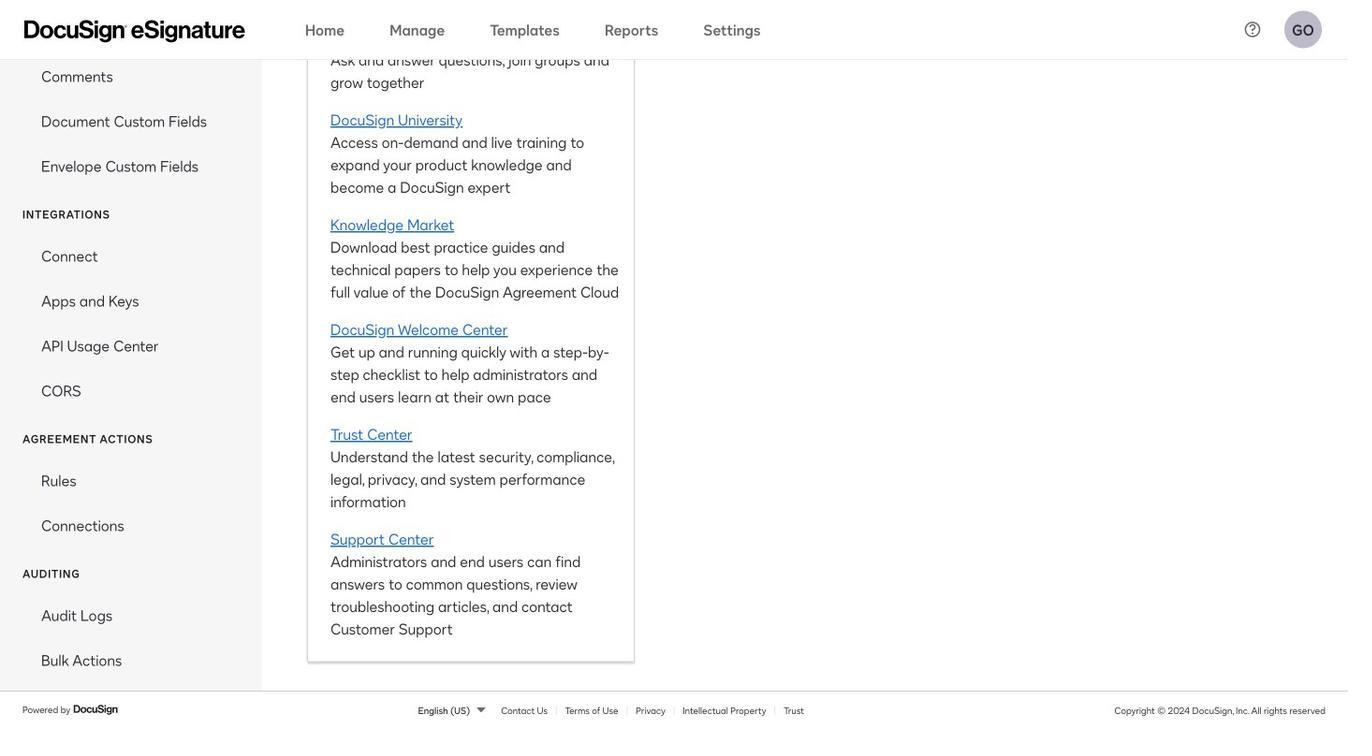 Task type: describe. For each thing, give the bounding box(es) containing it.
auditing element
[[0, 593, 262, 683]]

integrations element
[[0, 233, 262, 413]]



Task type: locate. For each thing, give the bounding box(es) containing it.
signing and sending element
[[0, 0, 262, 188]]

agreement actions element
[[0, 458, 262, 548]]

docusign image
[[73, 703, 120, 718]]

docusign admin image
[[24, 20, 245, 43]]



Task type: vqa. For each thing, say whether or not it's contained in the screenshot.
the top option group
no



